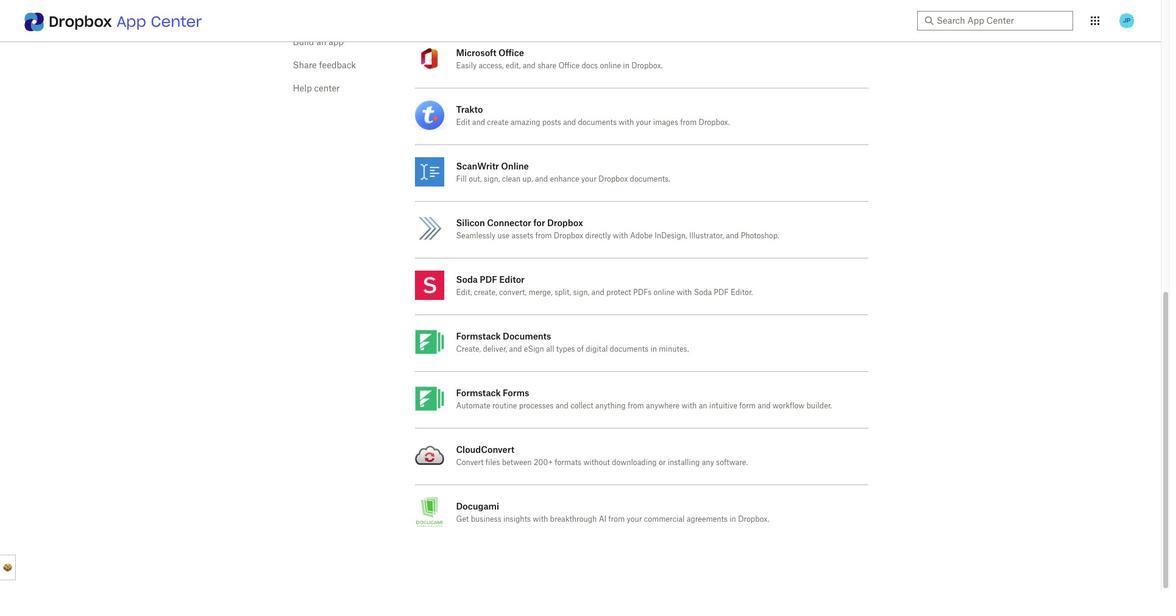 Task type: vqa. For each thing, say whether or not it's contained in the screenshot.
Without
yes



Task type: locate. For each thing, give the bounding box(es) containing it.
0 vertical spatial in
[[623, 62, 630, 69]]

with right insights
[[533, 516, 548, 523]]

your inside 'scanwritr online fill out, sign, clean up, and enhance your dropbox documents.'
[[581, 176, 597, 183]]

of
[[577, 346, 584, 353]]

and right the illustrator,
[[726, 232, 739, 240]]

0 vertical spatial an
[[316, 38, 326, 47]]

clean
[[502, 176, 521, 183]]

1 vertical spatial soda
[[694, 289, 712, 296]]

all
[[546, 346, 554, 353]]

formstack forms automate routine processes and collect anything from anywhere with an intuitive form and workflow builder.
[[456, 388, 832, 410]]

dropbox. right agreements
[[738, 516, 770, 523]]

an
[[316, 38, 326, 47], [699, 402, 707, 410]]

dropbox left documents.
[[599, 176, 628, 183]]

1 horizontal spatial sign,
[[573, 289, 590, 296]]

0 horizontal spatial dropbox.
[[632, 62, 663, 69]]

with left 'images'
[[619, 119, 634, 126]]

pdfs
[[633, 289, 652, 296]]

an left intuitive
[[699, 402, 707, 410]]

your inside docugami get business insights with breakthrough ai from your commercial agreements in dropbox.
[[627, 516, 642, 523]]

use
[[498, 232, 510, 240]]

online
[[600, 62, 621, 69], [654, 289, 675, 296]]

get
[[456, 516, 469, 523]]

1 formstack from the top
[[456, 331, 501, 341]]

digital
[[586, 346, 608, 353]]

0 vertical spatial soda
[[456, 274, 478, 285]]

routine
[[493, 402, 517, 410]]

1 horizontal spatial dropbox.
[[699, 119, 730, 126]]

fill
[[456, 176, 467, 183]]

convert,
[[499, 289, 527, 296]]

0 horizontal spatial office
[[499, 48, 524, 58]]

documents
[[503, 331, 551, 341]]

from right ai
[[609, 516, 625, 523]]

0 horizontal spatial sign,
[[484, 176, 500, 183]]

dropbox
[[49, 12, 112, 31], [599, 176, 628, 183], [547, 218, 583, 228], [554, 232, 583, 240]]

office left the docs
[[559, 62, 580, 69]]

1 vertical spatial your
[[581, 176, 597, 183]]

cloudconvert convert files between 200+ formats without downloading or installing any software.
[[456, 444, 748, 466]]

documents right digital
[[610, 346, 649, 353]]

dropbox. inside the microsoft office easily access, edit, and share office docs online in dropbox.
[[632, 62, 663, 69]]

formstack
[[456, 331, 501, 341], [456, 388, 501, 398]]

share
[[293, 62, 317, 70]]

any
[[702, 459, 714, 466]]

docugami
[[456, 501, 499, 511]]

dropbox. inside docugami get business insights with breakthrough ai from your commercial agreements in dropbox.
[[738, 516, 770, 523]]

create,
[[474, 289, 497, 296]]

formstack up create,
[[456, 331, 501, 341]]

an inside formstack forms automate routine processes and collect anything from anywhere with an intuitive form and workflow builder.
[[699, 402, 707, 410]]

files
[[486, 459, 500, 466]]

online inside the soda pdf editor edit, create, convert, merge, split, sign, and protect pdfs online with soda pdf editor.
[[654, 289, 675, 296]]

documents inside trakto edit and create amazing posts and documents with your images from dropbox.
[[578, 119, 617, 126]]

formstack up automate
[[456, 388, 501, 398]]

from right 'images'
[[680, 119, 697, 126]]

your right enhance
[[581, 176, 597, 183]]

documents.
[[630, 176, 671, 183]]

out,
[[469, 176, 482, 183]]

merge,
[[529, 289, 553, 296]]

2 vertical spatial in
[[730, 516, 736, 523]]

editor
[[499, 274, 525, 285]]

minutes.
[[659, 346, 689, 353]]

from inside silicon connector for dropbox seamlessly use assets from dropbox directly with adobe indesign, illustrator, and photoshop.
[[536, 232, 552, 240]]

with
[[619, 119, 634, 126], [613, 232, 628, 240], [677, 289, 692, 296], [682, 402, 697, 410], [533, 516, 548, 523]]

dropbox. right the docs
[[632, 62, 663, 69]]

build
[[293, 38, 314, 47]]

formstack for formstack documents
[[456, 331, 501, 341]]

for
[[534, 218, 545, 228]]

agreements
[[687, 516, 728, 523]]

jp
[[1123, 16, 1131, 24]]

0 horizontal spatial soda
[[456, 274, 478, 285]]

0 vertical spatial dropbox.
[[632, 62, 663, 69]]

200+
[[534, 459, 553, 466]]

in inside the microsoft office easily access, edit, and share office docs online in dropbox.
[[623, 62, 630, 69]]

0 vertical spatial sign,
[[484, 176, 500, 183]]

in
[[623, 62, 630, 69], [651, 346, 657, 353], [730, 516, 736, 523]]

silicon
[[456, 218, 485, 228]]

anything
[[595, 402, 626, 410]]

help
[[293, 85, 312, 93]]

0 horizontal spatial an
[[316, 38, 326, 47]]

1 horizontal spatial online
[[654, 289, 675, 296]]

documents
[[578, 119, 617, 126], [610, 346, 649, 353]]

and right up, at top left
[[535, 176, 548, 183]]

0 horizontal spatial pdf
[[480, 274, 497, 285]]

with inside docugami get business insights with breakthrough ai from your commercial agreements in dropbox.
[[533, 516, 548, 523]]

in inside formstack documents create, deliver, and esign all types of digital documents in minutes.
[[651, 346, 657, 353]]

cloudconvert
[[456, 444, 515, 455]]

jp button
[[1117, 11, 1137, 30]]

from inside trakto edit and create amazing posts and documents with your images from dropbox.
[[680, 119, 697, 126]]

and inside formstack documents create, deliver, and esign all types of digital documents in minutes.
[[509, 346, 522, 353]]

feedback
[[319, 62, 356, 70]]

1 vertical spatial in
[[651, 346, 657, 353]]

1 vertical spatial documents
[[610, 346, 649, 353]]

with right anywhere
[[682, 402, 697, 410]]

1 horizontal spatial office
[[559, 62, 580, 69]]

pdf left editor.
[[714, 289, 729, 296]]

illustrator,
[[689, 232, 724, 240]]

scanwritr
[[456, 161, 499, 171]]

dropbox. inside trakto edit and create amazing posts and documents with your images from dropbox.
[[699, 119, 730, 126]]

automate
[[456, 402, 491, 410]]

1 horizontal spatial pdf
[[714, 289, 729, 296]]

from down for
[[536, 232, 552, 240]]

and right form
[[758, 402, 771, 410]]

soda left editor.
[[694, 289, 712, 296]]

an left app
[[316, 38, 326, 47]]

office up the edit,
[[499, 48, 524, 58]]

and right the edit,
[[523, 62, 536, 69]]

dropbox. right 'images'
[[699, 119, 730, 126]]

sign, inside the soda pdf editor edit, create, convert, merge, split, sign, and protect pdfs online with soda pdf editor.
[[573, 289, 590, 296]]

from
[[680, 119, 697, 126], [536, 232, 552, 240], [628, 402, 644, 410], [609, 516, 625, 523]]

microsoft
[[456, 48, 497, 58]]

0 vertical spatial your
[[636, 119, 651, 126]]

formstack inside formstack forms automate routine processes and collect anything from anywhere with an intuitive form and workflow builder.
[[456, 388, 501, 398]]

1 vertical spatial dropbox.
[[699, 119, 730, 126]]

images
[[653, 119, 678, 126]]

enhance
[[550, 176, 579, 183]]

with inside formstack forms automate routine processes and collect anything from anywhere with an intuitive form and workflow builder.
[[682, 402, 697, 410]]

your left 'commercial'
[[627, 516, 642, 523]]

1 vertical spatial sign,
[[573, 289, 590, 296]]

soda up edit,
[[456, 274, 478, 285]]

0 vertical spatial online
[[600, 62, 621, 69]]

0 horizontal spatial online
[[600, 62, 621, 69]]

and left protect
[[592, 289, 605, 296]]

2 horizontal spatial in
[[730, 516, 736, 523]]

in left minutes.
[[651, 346, 657, 353]]

in inside docugami get business insights with breakthrough ai from your commercial agreements in dropbox.
[[730, 516, 736, 523]]

between
[[502, 459, 532, 466]]

in for docugami
[[730, 516, 736, 523]]

pdf up create, at left
[[480, 274, 497, 285]]

2 vertical spatial your
[[627, 516, 642, 523]]

online
[[501, 161, 529, 171]]

online right pdfs
[[654, 289, 675, 296]]

formstack inside formstack documents create, deliver, and esign all types of digital documents in minutes.
[[456, 331, 501, 341]]

0 vertical spatial documents
[[578, 119, 617, 126]]

dropbox.
[[632, 62, 663, 69], [699, 119, 730, 126], [738, 516, 770, 523]]

form
[[740, 402, 756, 410]]

office
[[499, 48, 524, 58], [559, 62, 580, 69]]

1 horizontal spatial an
[[699, 402, 707, 410]]

protect
[[607, 289, 631, 296]]

documents right the posts
[[578, 119, 617, 126]]

dropbox app center
[[49, 12, 202, 31]]

help center
[[293, 85, 340, 93]]

1 vertical spatial an
[[699, 402, 707, 410]]

2 horizontal spatial dropbox.
[[738, 516, 770, 523]]

in right agreements
[[730, 516, 736, 523]]

dropbox left directly
[[554, 232, 583, 240]]

without
[[584, 459, 610, 466]]

your left 'images'
[[636, 119, 651, 126]]

trakto
[[456, 104, 483, 115]]

sign, right split,
[[573, 289, 590, 296]]

and right edit at top
[[472, 119, 485, 126]]

share feedback link
[[293, 62, 356, 70]]

with right pdfs
[[677, 289, 692, 296]]

from inside formstack forms automate routine processes and collect anything from anywhere with an intuitive form and workflow builder.
[[628, 402, 644, 410]]

with left adobe
[[613, 232, 628, 240]]

indesign,
[[655, 232, 687, 240]]

0 horizontal spatial in
[[623, 62, 630, 69]]

2 vertical spatial dropbox.
[[738, 516, 770, 523]]

deliver,
[[483, 346, 507, 353]]

0 vertical spatial pdf
[[480, 274, 497, 285]]

sign, right out,
[[484, 176, 500, 183]]

your for scanwritr online
[[581, 176, 597, 183]]

anywhere
[[646, 402, 680, 410]]

and down documents
[[509, 346, 522, 353]]

dropbox inside 'scanwritr online fill out, sign, clean up, and enhance your dropbox documents.'
[[599, 176, 628, 183]]

in right the docs
[[623, 62, 630, 69]]

soda pdf editor edit, create, convert, merge, split, sign, and protect pdfs online with soda pdf editor.
[[456, 274, 753, 296]]

1 vertical spatial formstack
[[456, 388, 501, 398]]

1 vertical spatial online
[[654, 289, 675, 296]]

your inside trakto edit and create amazing posts and documents with your images from dropbox.
[[636, 119, 651, 126]]

0 vertical spatial formstack
[[456, 331, 501, 341]]

collect
[[571, 402, 593, 410]]

2 formstack from the top
[[456, 388, 501, 398]]

online right the docs
[[600, 62, 621, 69]]

formstack for formstack forms
[[456, 388, 501, 398]]

and
[[523, 62, 536, 69], [472, 119, 485, 126], [563, 119, 576, 126], [535, 176, 548, 183], [726, 232, 739, 240], [592, 289, 605, 296], [509, 346, 522, 353], [556, 402, 569, 410], [758, 402, 771, 410]]

1 horizontal spatial in
[[651, 346, 657, 353]]

with inside the soda pdf editor edit, create, convert, merge, split, sign, and protect pdfs online with soda pdf editor.
[[677, 289, 692, 296]]

help center link
[[293, 85, 340, 93]]

commercial
[[644, 516, 685, 523]]

Search App Center text field
[[937, 14, 1066, 27]]

forms
[[503, 388, 529, 398]]

from right anything
[[628, 402, 644, 410]]



Task type: describe. For each thing, give the bounding box(es) containing it.
and right the posts
[[563, 119, 576, 126]]

business
[[471, 516, 501, 523]]

insights
[[503, 516, 531, 523]]

and left collect
[[556, 402, 569, 410]]

microsoft office easily access, edit, and share office docs online in dropbox.
[[456, 48, 663, 69]]

software.
[[716, 459, 748, 466]]

assets
[[512, 232, 534, 240]]

adobe
[[630, 232, 653, 240]]

scanwritr online fill out, sign, clean up, and enhance your dropbox documents.
[[456, 161, 671, 183]]

intuitive
[[709, 402, 738, 410]]

documents inside formstack documents create, deliver, and esign all types of digital documents in minutes.
[[610, 346, 649, 353]]

docugami get business insights with breakthrough ai from your commercial agreements in dropbox.
[[456, 501, 770, 523]]

formats
[[555, 459, 582, 466]]

app
[[117, 12, 146, 31]]

split,
[[555, 289, 571, 296]]

build an app link
[[293, 38, 344, 47]]

connector
[[487, 218, 531, 228]]

workflow
[[773, 402, 805, 410]]

dropbox left app
[[49, 12, 112, 31]]

posts
[[542, 119, 561, 126]]

and inside the soda pdf editor edit, create, convert, merge, split, sign, and protect pdfs online with soda pdf editor.
[[592, 289, 605, 296]]

edit
[[456, 119, 470, 126]]

convert
[[456, 459, 484, 466]]

installing
[[668, 459, 700, 466]]

sign, inside 'scanwritr online fill out, sign, clean up, and enhance your dropbox documents.'
[[484, 176, 500, 183]]

1 horizontal spatial soda
[[694, 289, 712, 296]]

from inside docugami get business insights with breakthrough ai from your commercial agreements in dropbox.
[[609, 516, 625, 523]]

edit,
[[456, 289, 472, 296]]

dropbox right for
[[547, 218, 583, 228]]

share feedback
[[293, 62, 356, 70]]

app
[[329, 38, 344, 47]]

1 vertical spatial office
[[559, 62, 580, 69]]

in for formstack documents
[[651, 346, 657, 353]]

center
[[314, 85, 340, 93]]

processes
[[519, 402, 554, 410]]

trakto edit and create amazing posts and documents with your images from dropbox.
[[456, 104, 730, 126]]

builder.
[[807, 402, 832, 410]]

with inside trakto edit and create amazing posts and documents with your images from dropbox.
[[619, 119, 634, 126]]

docs
[[582, 62, 598, 69]]

create,
[[456, 346, 481, 353]]

share
[[538, 62, 557, 69]]

ai
[[599, 516, 607, 523]]

photoshop.
[[741, 232, 779, 240]]

build an app
[[293, 38, 344, 47]]

online inside the microsoft office easily access, edit, and share office docs online in dropbox.
[[600, 62, 621, 69]]

center
[[151, 12, 202, 31]]

types
[[556, 346, 575, 353]]

downloading
[[612, 459, 657, 466]]

edit,
[[506, 62, 521, 69]]

breakthrough
[[550, 516, 597, 523]]

your for trakto
[[636, 119, 651, 126]]

up,
[[523, 176, 533, 183]]

formstack documents create, deliver, and esign all types of digital documents in minutes.
[[456, 331, 689, 353]]

create
[[487, 119, 509, 126]]

1 vertical spatial pdf
[[714, 289, 729, 296]]

directly
[[585, 232, 611, 240]]

easily
[[456, 62, 477, 69]]

dropbox. for trakto
[[699, 119, 730, 126]]

and inside silicon connector for dropbox seamlessly use assets from dropbox directly with adobe indesign, illustrator, and photoshop.
[[726, 232, 739, 240]]

esign
[[524, 346, 544, 353]]

and inside the microsoft office easily access, edit, and share office docs online in dropbox.
[[523, 62, 536, 69]]

with inside silicon connector for dropbox seamlessly use assets from dropbox directly with adobe indesign, illustrator, and photoshop.
[[613, 232, 628, 240]]

or
[[659, 459, 666, 466]]

silicon connector for dropbox seamlessly use assets from dropbox directly with adobe indesign, illustrator, and photoshop.
[[456, 218, 779, 240]]

access,
[[479, 62, 504, 69]]

editor.
[[731, 289, 753, 296]]

0 vertical spatial office
[[499, 48, 524, 58]]

seamlessly
[[456, 232, 496, 240]]

and inside 'scanwritr online fill out, sign, clean up, and enhance your dropbox documents.'
[[535, 176, 548, 183]]

dropbox. for docugami
[[738, 516, 770, 523]]

amazing
[[511, 119, 540, 126]]



